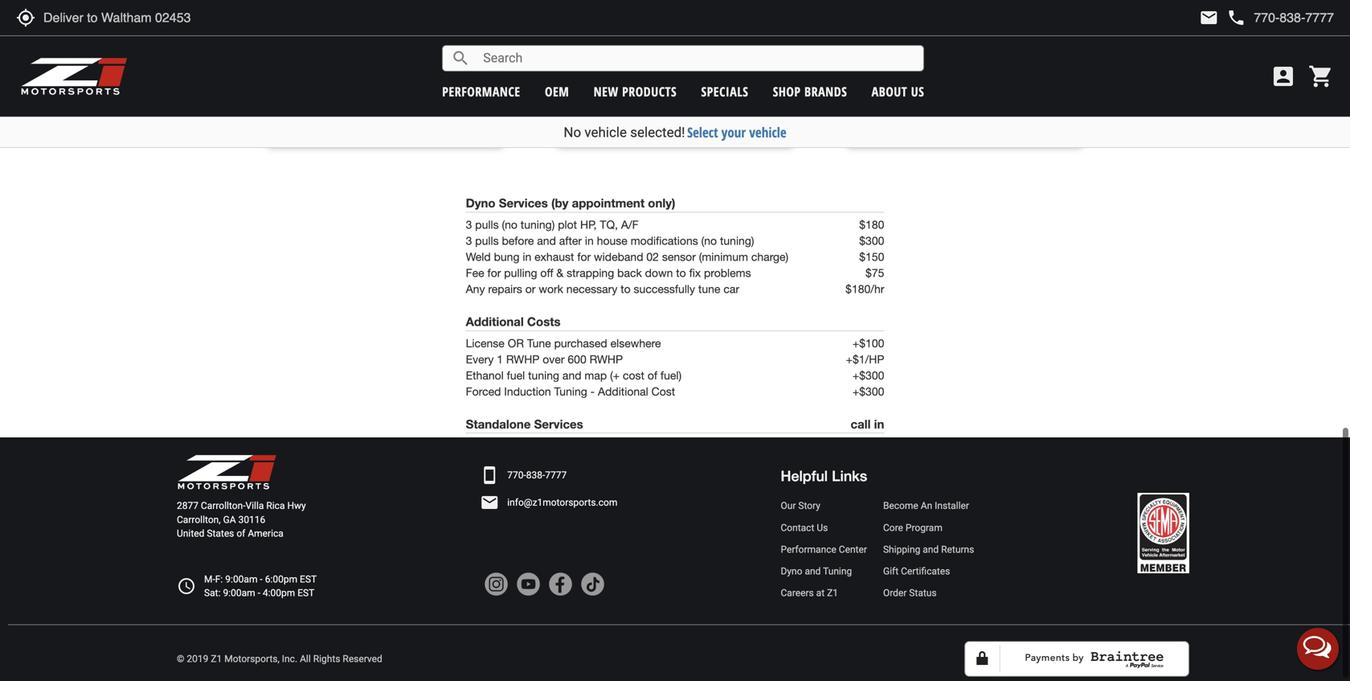 Task type: describe. For each thing, give the bounding box(es) containing it.
repairs
[[488, 282, 523, 295]]

+
[[989, 23, 997, 37]]

0 vertical spatial tuning)
[[521, 218, 555, 231]]

tuning
[[528, 368, 560, 382]]

account_box
[[1271, 64, 1297, 89]]

chip)
[[1041, 23, 1069, 37]]

tune up every 1 rwhp over 600 rwhp
[[527, 336, 551, 350]]

dyno for dyno and tuning
[[781, 566, 803, 577]]

us for about us
[[911, 83, 925, 100]]

tune at z1
[[571, 45, 624, 58]]

all
[[300, 653, 311, 664]]

1 are from the left
[[331, 109, 343, 118]]

+$300 for forced induction tuning - additional cost
[[853, 385, 885, 398]]

necessary
[[567, 282, 618, 295]]

new
[[594, 83, 619, 100]]

fuel)
[[661, 368, 682, 382]]

$950
[[755, 45, 780, 58]]

1 horizontal spatial at
[[672, 77, 681, 90]]

at)
[[675, 61, 687, 74]]

fix
[[690, 266, 701, 279]]

$75
[[866, 266, 885, 279]]

helpful links
[[781, 467, 868, 485]]

1 exact from the left
[[369, 120, 389, 129]]

shop
[[773, 83, 801, 100]]

only)
[[648, 196, 676, 210]]

prices shown are not final prices. please call in to make an appointment and get exact pricing. for ecutek tuning
[[571, 109, 770, 129]]

not for ecutek tuning
[[635, 109, 646, 118]]

30116
[[238, 514, 266, 525]]

1 rwhp from the left
[[506, 352, 540, 366]]

cost
[[623, 368, 645, 382]]

$100
[[465, 29, 490, 42]]

no
[[564, 124, 581, 140]]

car
[[724, 282, 740, 295]]

0 vertical spatial 9:00am
[[225, 574, 258, 585]]

pricing. for ecutek tuning
[[681, 120, 708, 129]]

forced induction tuning - additional cost
[[466, 385, 676, 398]]

status
[[910, 588, 937, 599]]

final for ecutek tuning
[[649, 109, 663, 118]]

bung
[[494, 250, 520, 263]]

1 vertical spatial additional
[[598, 385, 649, 398]]

smartphone 770-838-7777
[[480, 466, 567, 485]]

performance center
[[781, 544, 868, 555]]

access_time
[[177, 577, 196, 596]]

exhaust
[[535, 250, 574, 263]]

cost
[[652, 385, 676, 398]]

+$300 for ethanol fuel tuning and map (+ cost of fuel)
[[853, 368, 885, 382]]

vehicle inside no vehicle selected! select your vehicle
[[585, 124, 627, 140]]

shipping
[[884, 544, 921, 555]]

please for ecutek tuning
[[692, 109, 716, 118]]

(+
[[610, 368, 620, 382]]

after
[[559, 234, 582, 247]]

+$100
[[853, 336, 885, 350]]

oem link
[[545, 83, 570, 100]]

oem
[[545, 83, 570, 100]]

our story link
[[781, 499, 868, 513]]

na
[[883, 61, 899, 74]]

(starts
[[641, 61, 672, 74]]

0 vertical spatial est
[[300, 574, 317, 585]]

(extra
[[349, 29, 377, 42]]

pulling
[[504, 266, 538, 279]]

any
[[466, 282, 485, 295]]

1 vertical spatial est
[[298, 588, 315, 599]]

2877
[[177, 500, 199, 512]]

1 get from the left
[[355, 120, 367, 129]]

not for 300zx tune (emulator + eprom chip)
[[925, 109, 936, 118]]

elsewhere
[[611, 336, 661, 350]]

0 horizontal spatial (no
[[502, 218, 518, 231]]

are for ecutek tuning
[[621, 109, 633, 118]]

shown for 300zx tune (emulator + eprom chip)
[[885, 109, 909, 118]]

call in for remote tune (starts at)
[[751, 61, 780, 74]]

select
[[688, 123, 718, 142]]

tuning for dyno and tuning
[[823, 566, 852, 577]]

core program link
[[884, 521, 975, 535]]

services for dyno
[[499, 196, 548, 210]]

6:00pm
[[265, 574, 298, 585]]

0 vertical spatial for
[[578, 250, 591, 263]]

ga
[[223, 514, 236, 525]]

770-
[[508, 470, 526, 481]]

are for 300zx tune (emulator + eprom chip)
[[911, 109, 922, 118]]

performance link
[[442, 83, 521, 100]]

installer
[[935, 500, 970, 512]]

dyno and tuning link
[[781, 565, 868, 578]]

our story
[[781, 500, 821, 512]]

(by
[[552, 196, 569, 210]]

0 vertical spatial -
[[591, 385, 595, 398]]

shop brands
[[773, 83, 848, 100]]

4:00pm
[[263, 588, 295, 599]]

work
[[539, 282, 564, 295]]

rica
[[266, 500, 285, 512]]

please for 300zx tune (emulator + eprom chip)
[[982, 109, 1006, 118]]

story
[[799, 500, 821, 512]]

an
[[921, 500, 933, 512]]

mail phone
[[1200, 8, 1247, 27]]

1 vertical spatial license
[[466, 336, 505, 350]]

access_time m-f: 9:00am - 6:00pm est sat: 9:00am - 4:00pm est
[[177, 574, 317, 599]]

ethanol
[[466, 368, 504, 382]]

select your vehicle link
[[688, 123, 787, 142]]

america
[[248, 528, 284, 539]]

tune up 'remote'
[[571, 45, 595, 58]]

tune down 'remote'
[[589, 77, 613, 90]]

1 vertical spatial 9:00am
[[223, 588, 255, 599]]

us for contact us
[[817, 522, 828, 533]]

specials link
[[702, 83, 749, 100]]

contact
[[781, 522, 815, 533]]

info@z1motorsports.com link
[[508, 496, 618, 510]]

selected!
[[631, 124, 685, 140]]

2 rwhp from the left
[[590, 352, 623, 366]]

600
[[568, 352, 587, 366]]

ecu
[[899, 45, 922, 58]]

pricing. for 300zx tune (emulator + eprom chip)
[[971, 120, 998, 129]]

rights
[[313, 653, 340, 664]]

0 horizontal spatial for
[[488, 266, 501, 279]]

1 prices from the left
[[281, 109, 303, 118]]

call in for standalone services
[[851, 417, 885, 431]]

exact for 300zx tune (emulator + eprom chip)
[[949, 120, 969, 129]]

3 for 3 pulls (no tuning) plot hp, tq, a/f
[[466, 218, 472, 231]]

0 vertical spatial of
[[648, 368, 658, 382]]

tune up (tuned
[[613, 61, 637, 74]]

gift certificates link
[[884, 565, 975, 578]]

3 for 3 pulls before and after in house modifications (no tuning)
[[466, 234, 472, 247]]

1 horizontal spatial tuning
[[616, 23, 654, 37]]

1 prices. from the left
[[376, 109, 400, 118]]

tune up "ecu"
[[900, 23, 928, 37]]

get for 300zx tune (emulator + eprom chip)
[[935, 120, 947, 129]]

1 prices shown are not final prices. please call in to make an appointment and get exact pricing. from the left
[[281, 109, 480, 129]]

z1 for my_location
[[211, 653, 222, 664]]

prices for 300zx tune (emulator + eprom chip)
[[861, 109, 883, 118]]

tt
[[883, 77, 896, 90]]

info@z1motorsports.com
[[508, 497, 618, 508]]

smartphone
[[480, 466, 500, 485]]

pulls for (no
[[475, 218, 499, 231]]

successfully
[[634, 282, 696, 295]]

hp,
[[580, 218, 597, 231]]

helpful
[[781, 467, 828, 485]]

838-
[[526, 470, 545, 481]]

dyno for dyno services (by appointment only)
[[466, 196, 496, 210]]

pulls for before
[[475, 234, 499, 247]]

fee
[[466, 266, 485, 279]]

prices for ecutek tuning
[[571, 109, 593, 118]]

your
[[722, 123, 746, 142]]



Task type: locate. For each thing, give the bounding box(es) containing it.
license up every
[[466, 336, 505, 350]]

0 horizontal spatial additional
[[466, 314, 524, 329]]

of down the 30116
[[237, 528, 246, 539]]

for
[[578, 250, 591, 263], [488, 266, 501, 279]]

1 vertical spatial z1
[[827, 588, 839, 599]]

3 prices. from the left
[[956, 109, 980, 118]]

to
[[451, 109, 458, 118], [741, 109, 748, 118], [1031, 109, 1038, 118], [676, 266, 686, 279], [621, 282, 631, 295]]

(tuned
[[616, 77, 648, 90]]

final down 300zx tune (emulator + eprom chip) socket ecu z32 na tune z32 tt tune on the top right of page
[[939, 109, 953, 118]]

2 horizontal spatial prices shown are not final prices. please call in to make an appointment and get exact pricing.
[[861, 109, 1060, 129]]

0 vertical spatial dyno
[[466, 196, 496, 210]]

weld
[[466, 250, 491, 263]]

3 exact from the left
[[949, 120, 969, 129]]

2 horizontal spatial make
[[1040, 109, 1060, 118]]

final up selected!
[[649, 109, 663, 118]]

1 vertical spatial tuning)
[[720, 234, 755, 247]]

2 prices shown are not final prices. please call in to make an appointment and get exact pricing. from the left
[[571, 109, 770, 129]]

2 horizontal spatial are
[[911, 109, 922, 118]]

1 pulls from the top
[[475, 218, 499, 231]]

z1 right 2019
[[211, 653, 222, 664]]

mail link
[[1200, 8, 1219, 27]]

sema member logo image
[[1138, 493, 1190, 573]]

for right fee
[[488, 266, 501, 279]]

0 horizontal spatial us
[[817, 522, 828, 533]]

at left z1)
[[672, 77, 681, 90]]

brands
[[805, 83, 848, 100]]

2 horizontal spatial not
[[925, 109, 936, 118]]

additional costs
[[466, 314, 561, 329]]

search
[[451, 49, 471, 68]]

features)
[[380, 29, 424, 42]]

1 make from the left
[[460, 109, 480, 118]]

z1 motorsports logo image
[[20, 56, 128, 96]]

-
[[591, 385, 595, 398], [260, 574, 263, 585], [258, 588, 260, 599]]

1 shown from the left
[[305, 109, 329, 118]]

induction
[[504, 385, 551, 398]]

1 horizontal spatial dyno
[[781, 566, 803, 577]]

ecutek tuning
[[571, 23, 654, 37]]

3 an from the left
[[861, 120, 870, 129]]

map
[[585, 368, 607, 382]]

prices. up no vehicle selected! select your vehicle
[[666, 109, 690, 118]]

1 horizontal spatial call in
[[851, 417, 885, 431]]

m-
[[204, 574, 215, 585]]

prices down the about
[[861, 109, 883, 118]]

pricing.
[[391, 120, 418, 129], [681, 120, 708, 129], [971, 120, 998, 129]]

0 vertical spatial license
[[307, 29, 346, 42]]

3 shown from the left
[[885, 109, 909, 118]]

2 please from the left
[[692, 109, 716, 118]]

call in
[[751, 61, 780, 74], [851, 417, 885, 431]]

(no up before
[[502, 218, 518, 231]]

2877 carrollton-villa rica hwy carrollton, ga 30116 united states of america
[[177, 500, 306, 539]]

vehicle
[[750, 123, 787, 142], [585, 124, 627, 140]]

an for ecutek tuning
[[571, 120, 580, 129]]

0 vertical spatial at
[[598, 45, 608, 58]]

2 make from the left
[[750, 109, 770, 118]]

1
[[497, 352, 503, 366]]

2 horizontal spatial get
[[935, 120, 947, 129]]

2 are from the left
[[621, 109, 633, 118]]

contact us link
[[781, 521, 868, 535]]

0 horizontal spatial rwhp
[[506, 352, 540, 366]]

est right 4:00pm
[[298, 588, 315, 599]]

0 horizontal spatial shown
[[305, 109, 329, 118]]

2 horizontal spatial at
[[817, 588, 825, 599]]

0 horizontal spatial $300
[[465, 45, 490, 58]]

tuning) up before
[[521, 218, 555, 231]]

prices shown are not final prices. please call in to make an appointment and get exact pricing. for 300zx tune (emulator + eprom chip)
[[861, 109, 1060, 129]]

my_location
[[16, 8, 35, 27]]

z1 down dyno and tuning link
[[827, 588, 839, 599]]

1 horizontal spatial prices.
[[666, 109, 690, 118]]

performance center link
[[781, 543, 868, 556]]

3 pulls (no tuning) plot hp, tq, a/f
[[466, 218, 639, 231]]

shown
[[305, 109, 329, 118], [595, 109, 619, 118], [885, 109, 909, 118]]

no vehicle selected! select your vehicle
[[564, 123, 787, 142]]

mail
[[1200, 8, 1219, 27]]

1 please from the left
[[402, 109, 426, 118]]

tune
[[900, 23, 928, 37], [571, 45, 595, 58], [613, 61, 637, 74], [902, 61, 926, 74], [589, 77, 613, 90], [899, 77, 923, 90], [527, 336, 551, 350]]

0 horizontal spatial exact
[[369, 120, 389, 129]]

0 vertical spatial $300
[[465, 45, 490, 58]]

$350
[[755, 77, 780, 90]]

are
[[331, 109, 343, 118], [621, 109, 633, 118], [911, 109, 922, 118]]

make
[[460, 109, 480, 118], [750, 109, 770, 118], [1040, 109, 1060, 118]]

1 horizontal spatial shown
[[595, 109, 619, 118]]

3 not from the left
[[925, 109, 936, 118]]

1 vertical spatial dyno
[[781, 566, 803, 577]]

3 pulls before and after in house modifications (no tuning)
[[466, 234, 755, 247]]

3 final from the left
[[939, 109, 953, 118]]

9:00am right f:
[[225, 574, 258, 585]]

prices. for 300zx tune (emulator + eprom chip)
[[956, 109, 980, 118]]

1 not from the left
[[345, 109, 356, 118]]

rwhp up fuel in the left of the page
[[506, 352, 540, 366]]

standalone
[[466, 417, 531, 431]]

get for ecutek tuning
[[645, 120, 657, 129]]

prices down arc
[[281, 109, 303, 118]]

1 vertical spatial services
[[534, 417, 584, 431]]

not down new products link
[[635, 109, 646, 118]]

gift
[[884, 566, 899, 577]]

2 not from the left
[[635, 109, 646, 118]]

02
[[647, 250, 659, 263]]

- down map
[[591, 385, 595, 398]]

0 vertical spatial additional
[[466, 314, 524, 329]]

at down dyno and tuning link
[[817, 588, 825, 599]]

standalone services
[[466, 417, 584, 431]]

facebook link image
[[549, 572, 573, 596]]

additional down (+
[[598, 385, 649, 398]]

1 horizontal spatial $300
[[860, 234, 885, 247]]

1 horizontal spatial for
[[578, 250, 591, 263]]

1 3 from the top
[[466, 218, 472, 231]]

please down 300zx tune (emulator + eprom chip) socket ecu z32 na tune z32 tt tune on the top right of page
[[982, 109, 1006, 118]]

license right arc
[[307, 29, 346, 42]]

specials
[[702, 83, 749, 100]]

1 z32 from the top
[[861, 61, 880, 74]]

tuning for forced induction tuning - additional cost
[[554, 385, 588, 398]]

shown for ecutek tuning
[[595, 109, 619, 118]]

f:
[[215, 574, 223, 585]]

z32 left 'tt'
[[861, 77, 880, 90]]

- left 4:00pm
[[258, 588, 260, 599]]

3 prices from the left
[[861, 109, 883, 118]]

2 vertical spatial -
[[258, 588, 260, 599]]

tuning down performance center link
[[823, 566, 852, 577]]

est right 6:00pm
[[300, 574, 317, 585]]

1 horizontal spatial of
[[648, 368, 658, 382]]

certificates
[[901, 566, 951, 577]]

1 horizontal spatial are
[[621, 109, 633, 118]]

1 +$300 from the top
[[853, 368, 885, 382]]

prices shown are not final prices. please call in to make an appointment and get exact pricing.
[[281, 109, 480, 129], [571, 109, 770, 129], [861, 109, 1060, 129]]

core
[[884, 522, 904, 533]]

make for 300zx tune (emulator + eprom chip)
[[1040, 109, 1060, 118]]

additional up "or"
[[466, 314, 524, 329]]

$420
[[465, 77, 490, 90]]

about
[[872, 83, 908, 100]]

of
[[648, 368, 658, 382], [237, 528, 246, 539]]

at for careers
[[817, 588, 825, 599]]

0 vertical spatial 3
[[466, 218, 472, 231]]

1 vertical spatial of
[[237, 528, 246, 539]]

0 horizontal spatial not
[[345, 109, 356, 118]]

0 horizontal spatial vehicle
[[585, 124, 627, 140]]

not down "arc license (extra features)" in the top of the page
[[345, 109, 356, 118]]

us right the about
[[911, 83, 925, 100]]

at for tune
[[598, 45, 608, 58]]

make for ecutek tuning
[[750, 109, 770, 118]]

2 horizontal spatial pricing.
[[971, 120, 998, 129]]

3 make from the left
[[1040, 109, 1060, 118]]

of inside "2877 carrollton-villa rica hwy carrollton, ga 30116 united states of america"
[[237, 528, 246, 539]]

every 1 rwhp over 600 rwhp
[[466, 352, 623, 366]]

call in up links
[[851, 417, 885, 431]]

are down new products
[[621, 109, 633, 118]]

final for 300zx tune (emulator + eprom chip)
[[939, 109, 953, 118]]

1 an from the left
[[281, 120, 290, 129]]

1 final from the left
[[359, 109, 373, 118]]

1 horizontal spatial not
[[635, 109, 646, 118]]

1 horizontal spatial tuning)
[[720, 234, 755, 247]]

a/f
[[621, 218, 639, 231]]

re-tune (tuned last at z1)
[[571, 77, 701, 90]]

phone link
[[1227, 8, 1335, 27]]

Search search field
[[471, 46, 924, 71]]

carrollton-
[[201, 500, 246, 512]]

1 horizontal spatial final
[[649, 109, 663, 118]]

0 vertical spatial pulls
[[475, 218, 499, 231]]

exact for ecutek tuning
[[659, 120, 679, 129]]

0 vertical spatial z1
[[611, 45, 624, 58]]

$300 down $180
[[860, 234, 885, 247]]

1 vertical spatial at
[[672, 77, 681, 90]]

z1 up remote tune (starts at) at top
[[611, 45, 624, 58]]

0 horizontal spatial z1
[[211, 653, 222, 664]]

ethanol fuel tuning and map (+ cost of fuel)
[[466, 368, 682, 382]]

prices. down 300zx tune (emulator + eprom chip) socket ecu z32 na tune z32 tt tune on the top right of page
[[956, 109, 980, 118]]

instagram link image
[[484, 572, 508, 596]]

1 horizontal spatial additional
[[598, 385, 649, 398]]

services down "forced induction tuning - additional cost"
[[534, 417, 584, 431]]

socket
[[861, 45, 896, 58]]

3 prices shown are not final prices. please call in to make an appointment and get exact pricing. from the left
[[861, 109, 1060, 129]]

0 vertical spatial +$300
[[853, 368, 885, 382]]

of left fuel)
[[648, 368, 658, 382]]

in
[[771, 61, 780, 74], [443, 109, 449, 118], [733, 109, 739, 118], [1023, 109, 1029, 118], [585, 234, 594, 247], [523, 250, 532, 263], [874, 417, 885, 431]]

0 vertical spatial tuning
[[616, 23, 654, 37]]

appointment
[[292, 120, 337, 129], [582, 120, 627, 129], [872, 120, 917, 129], [572, 196, 645, 210]]

2 pulls from the top
[[475, 234, 499, 247]]

shipping and returns
[[884, 544, 975, 555]]

0 horizontal spatial of
[[237, 528, 246, 539]]

problems
[[704, 266, 751, 279]]

dyno up careers
[[781, 566, 803, 577]]

3 pricing. from the left
[[971, 120, 998, 129]]

1 vertical spatial (no
[[702, 234, 717, 247]]

1 horizontal spatial exact
[[659, 120, 679, 129]]

about us
[[872, 83, 925, 100]]

0 horizontal spatial final
[[359, 109, 373, 118]]

charge)
[[752, 250, 789, 263]]

770-838-7777 link
[[508, 468, 567, 482]]

2 exact from the left
[[659, 120, 679, 129]]

vehicle right no
[[585, 124, 627, 140]]

1 horizontal spatial pricing.
[[681, 120, 708, 129]]

7777
[[545, 470, 567, 481]]

services for standalone
[[534, 417, 584, 431]]

fuel
[[507, 368, 525, 382]]

&
[[557, 266, 564, 279]]

1 horizontal spatial get
[[645, 120, 657, 129]]

dyno
[[466, 196, 496, 210], [781, 566, 803, 577]]

prices up no
[[571, 109, 593, 118]]

0 horizontal spatial dyno
[[466, 196, 496, 210]]

2 pricing. from the left
[[681, 120, 708, 129]]

2 horizontal spatial final
[[939, 109, 953, 118]]

1 horizontal spatial vehicle
[[750, 123, 787, 142]]

careers
[[781, 588, 814, 599]]

1 vertical spatial for
[[488, 266, 501, 279]]

(no
[[502, 218, 518, 231], [702, 234, 717, 247]]

0 horizontal spatial prices shown are not final prices. please call in to make an appointment and get exact pricing.
[[281, 109, 480, 129]]

tiktok link image
[[581, 572, 605, 596]]

z1 company logo image
[[177, 454, 277, 491]]

2 vertical spatial tuning
[[823, 566, 852, 577]]

0 horizontal spatial are
[[331, 109, 343, 118]]

2 z32 from the top
[[861, 77, 880, 90]]

0 horizontal spatial at
[[598, 45, 608, 58]]

2 horizontal spatial prices
[[861, 109, 883, 118]]

us inside contact us link
[[817, 522, 828, 533]]

0 horizontal spatial prices.
[[376, 109, 400, 118]]

tune right 'tt'
[[899, 77, 923, 90]]

at inside careers at z1 link
[[817, 588, 825, 599]]

1 horizontal spatial (no
[[702, 234, 717, 247]]

1 horizontal spatial rwhp
[[590, 352, 623, 366]]

2 an from the left
[[571, 120, 580, 129]]

services up '3 pulls (no tuning) plot hp, tq, a/f'
[[499, 196, 548, 210]]

tuning down the 'ethanol fuel tuning and map (+ cost of fuel)'
[[554, 385, 588, 398]]

back
[[618, 266, 642, 279]]

prices. for ecutek tuning
[[666, 109, 690, 118]]

at up 'remote'
[[598, 45, 608, 58]]

2 horizontal spatial please
[[982, 109, 1006, 118]]

0 horizontal spatial license
[[307, 29, 346, 42]]

1 horizontal spatial prices
[[571, 109, 593, 118]]

3 are from the left
[[911, 109, 922, 118]]

9:00am
[[225, 574, 258, 585], [223, 588, 255, 599]]

tune down "ecu"
[[902, 61, 926, 74]]

please
[[402, 109, 426, 118], [692, 109, 716, 118], [982, 109, 1006, 118]]

2 horizontal spatial prices.
[[956, 109, 980, 118]]

- left 6:00pm
[[260, 574, 263, 585]]

not down 'about us' link on the right top
[[925, 109, 936, 118]]

rwhp up (+
[[590, 352, 623, 366]]

2 horizontal spatial an
[[861, 120, 870, 129]]

tuning) up (minimum
[[720, 234, 755, 247]]

1 horizontal spatial an
[[571, 120, 580, 129]]

email info@z1motorsports.com
[[480, 493, 618, 512]]

carrollton,
[[177, 514, 221, 525]]

final
[[359, 109, 373, 118], [649, 109, 663, 118], [939, 109, 953, 118]]

0 vertical spatial us
[[911, 83, 925, 100]]

0 horizontal spatial make
[[460, 109, 480, 118]]

2 vertical spatial at
[[817, 588, 825, 599]]

last
[[651, 77, 669, 90]]

0 vertical spatial call in
[[751, 61, 780, 74]]

(no up (minimum
[[702, 234, 717, 247]]

dyno up weld
[[466, 196, 496, 210]]

shopping_cart
[[1309, 64, 1335, 89]]

and
[[340, 120, 353, 129], [630, 120, 643, 129], [920, 120, 933, 129], [537, 234, 556, 247], [563, 368, 582, 382], [923, 544, 939, 555], [805, 566, 821, 577]]

account_box link
[[1267, 64, 1301, 89]]

an for 300zx tune (emulator + eprom chip)
[[861, 120, 870, 129]]

$300 down $100
[[465, 45, 490, 58]]

new products
[[594, 83, 677, 100]]

shopping_cart link
[[1305, 64, 1335, 89]]

2 final from the left
[[649, 109, 663, 118]]

1 horizontal spatial us
[[911, 83, 925, 100]]

please up select
[[692, 109, 716, 118]]

for up strapping at the top left of the page
[[578, 250, 591, 263]]

1 horizontal spatial z1
[[611, 45, 624, 58]]

0 vertical spatial (no
[[502, 218, 518, 231]]

1 vertical spatial -
[[260, 574, 263, 585]]

0 horizontal spatial get
[[355, 120, 367, 129]]

2 horizontal spatial z1
[[827, 588, 839, 599]]

are down "arc license (extra features)" in the top of the page
[[331, 109, 343, 118]]

are down 'about us' link on the right top
[[911, 109, 922, 118]]

1 horizontal spatial make
[[750, 109, 770, 118]]

z32 down "socket"
[[861, 61, 880, 74]]

final down (extra
[[359, 109, 373, 118]]

z1 for arc license (extra features)
[[611, 45, 624, 58]]

1 horizontal spatial please
[[692, 109, 716, 118]]

prices. down features)
[[376, 109, 400, 118]]

1 vertical spatial pulls
[[475, 234, 499, 247]]

1 vertical spatial 3
[[466, 234, 472, 247]]

us down our story 'link'
[[817, 522, 828, 533]]

2 get from the left
[[645, 120, 657, 129]]

2 shown from the left
[[595, 109, 619, 118]]

vehicle right the your
[[750, 123, 787, 142]]

call in down the $950
[[751, 61, 780, 74]]

2 +$300 from the top
[[853, 385, 885, 398]]

2 horizontal spatial shown
[[885, 109, 909, 118]]

0 horizontal spatial prices
[[281, 109, 303, 118]]

2 3 from the top
[[466, 234, 472, 247]]

tuning up remote tune (starts at) at top
[[616, 23, 654, 37]]

3 please from the left
[[982, 109, 1006, 118]]

become an installer
[[884, 500, 970, 512]]

2 prices from the left
[[571, 109, 593, 118]]

gift certificates
[[884, 566, 951, 577]]

1 vertical spatial us
[[817, 522, 828, 533]]

arc license (extra features)
[[281, 29, 424, 42]]

performance
[[781, 544, 837, 555]]

3 get from the left
[[935, 120, 947, 129]]

(minimum
[[699, 250, 749, 263]]

9:00am right the sat:
[[223, 588, 255, 599]]

strapping
[[567, 266, 614, 279]]

our
[[781, 500, 796, 512]]

youtube link image
[[516, 572, 541, 596]]

1 vertical spatial tuning
[[554, 385, 588, 398]]

tuning inside dyno and tuning link
[[823, 566, 852, 577]]

1 pricing. from the left
[[391, 120, 418, 129]]

1 horizontal spatial license
[[466, 336, 505, 350]]

2 vertical spatial z1
[[211, 653, 222, 664]]

2 prices. from the left
[[666, 109, 690, 118]]

please down features)
[[402, 109, 426, 118]]



Task type: vqa. For each thing, say whether or not it's contained in the screenshot.
selected!
yes



